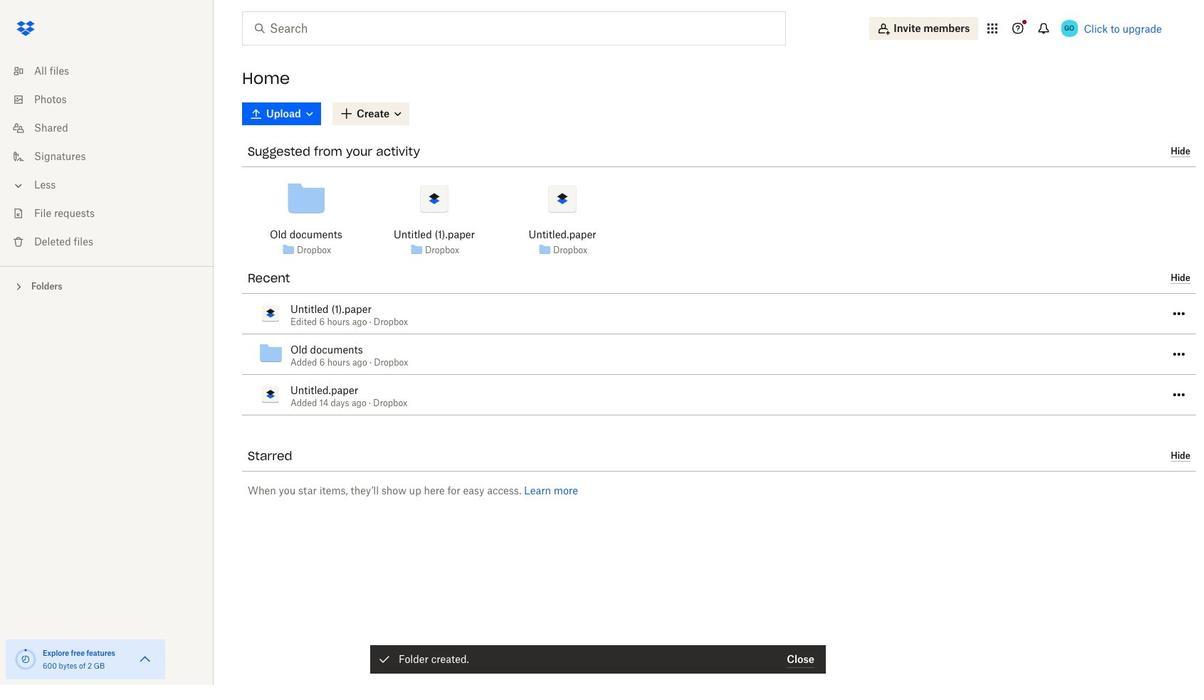 Task type: vqa. For each thing, say whether or not it's contained in the screenshot.
File
no



Task type: describe. For each thing, give the bounding box(es) containing it.
dropbox image
[[11, 14, 40, 43]]

0 vertical spatial add to starred image
[[375, 298, 392, 315]]

quota usage image
[[14, 649, 37, 672]]



Task type: locate. For each thing, give the bounding box(es) containing it.
quota usage progress bar
[[14, 649, 37, 672]]

list
[[0, 48, 214, 266]]

alert
[[370, 646, 826, 674]]

Search text field
[[270, 20, 756, 37]]

less image
[[11, 179, 26, 193]]

add to starred image
[[375, 298, 392, 315], [366, 339, 383, 356]]

main content
[[231, 100, 1196, 686]]

1 vertical spatial add to starred image
[[366, 339, 383, 356]]



